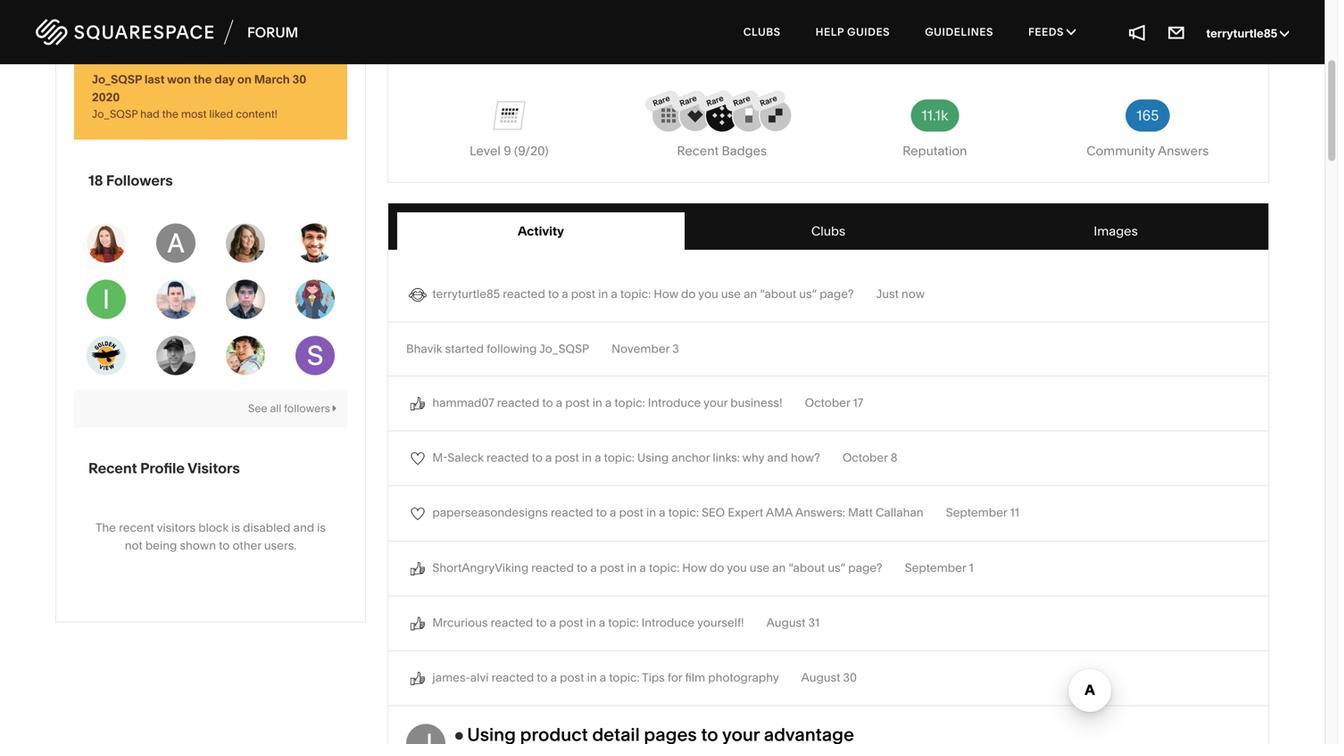 Task type: locate. For each thing, give the bounding box(es) containing it.
introduce
[[648, 396, 701, 410], [642, 616, 695, 630]]

1 horizontal spatial use
[[750, 561, 770, 575]]

moebot image
[[296, 280, 335, 319]]

october left 17
[[805, 396, 850, 410]]

30 inside jo_sqsp last won the day on march 30 2020 jo_sqsp had the most liked content!
[[293, 72, 306, 87]]

0 vertical spatial clubs
[[744, 25, 781, 38]]

to down m-saleck reacted to a post in a topic: using anchor links: why and how?
[[596, 506, 607, 520]]

reacted right the 'alvi'
[[492, 671, 534, 685]]

topic: up november
[[620, 287, 651, 301]]

0 horizontal spatial how
[[654, 287, 678, 301]]

0 vertical spatial like image
[[409, 395, 427, 413]]

september left '11'
[[946, 506, 1008, 520]]

liked
[[209, 107, 233, 120]]

1 horizontal spatial and
[[767, 451, 788, 465]]

1 love image from the top
[[409, 450, 427, 468]]

1 vertical spatial an
[[772, 561, 786, 575]]

users.
[[264, 539, 297, 553]]

soene image
[[296, 336, 335, 376]]

see all followers link
[[248, 402, 337, 415]]

us" left just
[[799, 287, 817, 301]]

anchor
[[672, 451, 710, 465]]

the right had
[[162, 107, 179, 120]]

won
[[167, 72, 191, 87]]

0 vertical spatial august
[[767, 616, 806, 630]]

1 vertical spatial us"
[[828, 561, 846, 575]]

in up mrcurious reacted to a post in a topic: introduce yourself!
[[627, 561, 637, 575]]

how do you use an "about us" page? link for shortangryviking reacted to a post in a topic: how do you use an "about us" page?
[[682, 561, 885, 575]]

tab list
[[397, 212, 1260, 250]]

dylanroberts75 image
[[226, 336, 265, 376]]

1 vertical spatial how do you use an "about us" page? link
[[682, 561, 885, 575]]

0 vertical spatial do
[[681, 287, 696, 301]]

in down hammad07 reacted to a post in a topic: introduce your business!
[[582, 451, 592, 465]]

and up users.
[[293, 521, 314, 535]]

you
[[698, 287, 719, 301], [727, 561, 747, 575]]

0 vertical spatial 30
[[293, 72, 306, 87]]

2 vertical spatial like image
[[409, 670, 427, 688]]

you for terryturtle85 reacted to a post in a topic: how do you use an "about us" page?
[[698, 287, 719, 301]]

to down jo_sqsp link
[[542, 396, 553, 410]]

rare for 'circle community advocate' icon
[[705, 93, 725, 109]]

spreads the love image
[[679, 100, 711, 132]]

0 horizontal spatial us"
[[799, 287, 817, 301]]

reacted for terryturtle85
[[503, 287, 545, 301]]

1 vertical spatial page?
[[849, 561, 883, 575]]

recent left profile
[[88, 460, 137, 477]]

james-
[[433, 671, 470, 685]]

reacted right mrcurious
[[491, 616, 533, 630]]

rare left conversation starter icon
[[732, 93, 752, 109]]

help guides
[[816, 25, 890, 38]]

how do you use an "about us" page? link
[[654, 287, 857, 301], [682, 561, 885, 575]]

in
[[598, 287, 608, 301], [593, 396, 602, 410], [582, 451, 592, 465], [646, 506, 656, 520], [627, 561, 637, 575], [586, 616, 596, 630], [587, 671, 597, 685]]

4 rare from the left
[[732, 93, 752, 109]]

the
[[95, 521, 116, 535]]

11
[[1010, 506, 1020, 520]]

use for shortangryviking reacted to a post in a topic: how do you use an "about us" page?
[[750, 561, 770, 575]]

clubs link left help
[[728, 9, 797, 55]]

in down using
[[646, 506, 656, 520]]

introduce left the yourself!
[[642, 616, 695, 630]]

0 horizontal spatial an
[[744, 287, 757, 301]]

your
[[704, 396, 728, 410]]

circle community advocate image
[[706, 100, 738, 132]]

community answers
[[1087, 143, 1209, 159]]

images
[[1094, 224, 1138, 239]]

post down jo_sqsp link
[[565, 396, 590, 410]]

terryturtle85 link right messages "icon" at right
[[1207, 26, 1289, 41]]

love image left m-
[[409, 450, 427, 468]]

2 like image from the top
[[409, 560, 427, 578]]

seo expert ama answers: matt callahan link
[[702, 506, 927, 520]]

level 9 (9/20)
[[470, 143, 549, 159]]

clubs link up just
[[685, 212, 972, 250]]

31
[[809, 616, 820, 630]]

recent for recent badges
[[677, 143, 719, 159]]

august
[[767, 616, 806, 630], [802, 671, 841, 685]]

jo_sqsp last won the day on march 30 2020 jo_sqsp had the most liked content!
[[92, 72, 306, 120]]

august left the 31
[[767, 616, 806, 630]]

0 horizontal spatial do
[[681, 287, 696, 301]]

page? for terryturtle85 reacted to a post in a topic: how do you use an "about us" page?
[[820, 287, 854, 301]]

0 vertical spatial how
[[654, 287, 678, 301]]

september left 1
[[905, 561, 966, 575]]

1 vertical spatial love image
[[409, 505, 427, 523]]

october 8
[[843, 451, 898, 465]]

1 vertical spatial september
[[905, 561, 966, 575]]

2 rare from the left
[[678, 93, 698, 109]]

in down mrcurious reacted to a post in a topic: introduce yourself!
[[587, 671, 597, 685]]

post up jo_sqsp link
[[571, 287, 596, 301]]

do for shortangryviking reacted to a post in a topic: how do you use an "about us" page?
[[710, 561, 725, 575]]

0 vertical spatial terryturtle85 link
[[1207, 26, 1289, 41]]

post down hammad07 reacted to a post in a topic: introduce your business!
[[555, 451, 579, 465]]

terryturtle85 right haha "image"
[[433, 287, 500, 301]]

ashiru image
[[156, 224, 195, 263]]

like image left 'james-'
[[409, 670, 427, 688]]

reacted down following
[[497, 396, 540, 410]]

october left "8"
[[843, 451, 888, 465]]

august 30
[[802, 671, 857, 685]]

topic: up m-saleck reacted to a post in a topic: using anchor links: why and how?
[[615, 396, 645, 410]]

recent badges
[[677, 143, 767, 159]]

rare right 'circle community advocate' icon
[[758, 93, 779, 109]]

1 horizontal spatial an
[[772, 561, 786, 575]]

earvinchong image
[[226, 280, 265, 319]]

is right disabled
[[317, 521, 326, 535]]

1 horizontal spatial terryturtle85 link
[[1207, 26, 1289, 41]]

in down 'activity' link
[[598, 287, 608, 301]]

help guides link
[[800, 9, 906, 55]]

images link
[[972, 212, 1260, 250]]

sarah_sqsp image
[[86, 224, 126, 263]]

like image left hammad07
[[409, 395, 427, 413]]

page? down matt
[[849, 561, 883, 575]]

jo_sqsp right following
[[539, 342, 589, 356]]

0 horizontal spatial you
[[698, 287, 719, 301]]

0 horizontal spatial is
[[231, 521, 240, 535]]

rare
[[651, 93, 671, 109], [678, 93, 698, 109], [705, 93, 725, 109], [732, 93, 752, 109], [758, 93, 779, 109]]

0 horizontal spatial recent
[[88, 460, 137, 477]]

1 like image from the top
[[409, 395, 427, 413]]

m-saleck reacted to a post in a topic: using anchor links: why and how?
[[433, 451, 823, 465]]

feeds link
[[1013, 9, 1092, 55]]

recent down spreads the love image
[[677, 143, 719, 159]]

jo_sqsp down 2020
[[92, 107, 138, 120]]

in up the james-alvi reacted to a post in a topic: tips for film photography at bottom
[[586, 616, 596, 630]]

topic: up the james-alvi reacted to a post in a topic: tips for film photography at bottom
[[608, 616, 639, 630]]

0 horizontal spatial terryturtle85
[[433, 287, 500, 301]]

reacted right saleck
[[487, 451, 529, 465]]

0 vertical spatial love image
[[409, 450, 427, 468]]

1 vertical spatial august
[[802, 671, 841, 685]]

in up m-saleck reacted to a post in a topic: using anchor links: why and how?
[[593, 396, 602, 410]]

3 rare from the left
[[705, 93, 725, 109]]

is up other
[[231, 521, 240, 535]]

november 3
[[612, 342, 679, 356]]

answers
[[1158, 143, 1209, 159]]

squarespace forum image
[[36, 17, 299, 48]]

how do you use an "about us" page? link for terryturtle85 reacted to a post in a topic: how do you use an "about us" page?
[[654, 287, 857, 301]]

clubs inside tab list
[[812, 224, 846, 239]]

recent
[[119, 521, 154, 535]]

love image
[[409, 450, 427, 468], [409, 505, 427, 523]]

conversation starter image
[[760, 100, 792, 132]]

0 horizontal spatial and
[[293, 521, 314, 535]]

terryturtle85
[[1207, 26, 1280, 41], [433, 287, 500, 301]]

in for paperseasondesigns
[[646, 506, 656, 520]]

0 vertical spatial us"
[[799, 287, 817, 301]]

like image up like icon
[[409, 560, 427, 578]]

introduce for introduce yourself!
[[642, 616, 695, 630]]

0 vertical spatial clubs link
[[728, 9, 797, 55]]

2 is from the left
[[317, 521, 326, 535]]

reacted up mrcurious reacted to a post in a topic: introduce yourself!
[[532, 561, 574, 575]]

and
[[767, 451, 788, 465], [293, 521, 314, 535]]

1 vertical spatial terryturtle85
[[433, 287, 500, 301]]

for
[[668, 671, 683, 685]]

on
[[237, 72, 252, 87]]

photography
[[708, 671, 779, 685]]

m-saleck link
[[433, 451, 484, 465]]

to down block
[[219, 539, 230, 553]]

rare left 'circle community advocate' icon
[[678, 93, 698, 109]]

alvi
[[470, 671, 489, 685]]

terryturtle85 for terryturtle85
[[1207, 26, 1280, 41]]

1 horizontal spatial us"
[[828, 561, 846, 575]]

0 vertical spatial an
[[744, 287, 757, 301]]

1 vertical spatial use
[[750, 561, 770, 575]]

1 vertical spatial clubs
[[812, 224, 846, 239]]

1 vertical spatial do
[[710, 561, 725, 575]]

0 vertical spatial you
[[698, 287, 719, 301]]

"about for shortangryviking reacted to a post in a topic: how do you use an "about us" page?
[[789, 561, 825, 575]]

do
[[681, 287, 696, 301], [710, 561, 725, 575]]

post
[[571, 287, 596, 301], [565, 396, 590, 410], [555, 451, 579, 465], [619, 506, 644, 520], [600, 561, 624, 575], [559, 616, 584, 630], [560, 671, 584, 685]]

0 vertical spatial terryturtle85
[[1207, 26, 1280, 41]]

love image left paperseasondesigns
[[409, 505, 427, 523]]

like image
[[409, 395, 427, 413], [409, 560, 427, 578], [409, 670, 427, 688]]

introduce left your
[[648, 396, 701, 410]]

0 horizontal spatial use
[[721, 287, 741, 301]]

like image for james-alvi reacted to a post in a topic: tips for film photography
[[409, 670, 427, 688]]

1 rare from the left
[[651, 93, 671, 109]]

to right the 'alvi'
[[537, 671, 548, 685]]

1 horizontal spatial how
[[682, 561, 707, 575]]

0 horizontal spatial terryturtle85 link
[[433, 287, 500, 301]]

"about
[[760, 287, 797, 301], [789, 561, 825, 575]]

topic: left seo
[[668, 506, 699, 520]]

feeds
[[1029, 25, 1067, 38]]

clubs link
[[728, 9, 797, 55], [685, 212, 972, 250]]

0 horizontal spatial clubs
[[744, 25, 781, 38]]

ibrahimozturk image
[[86, 280, 126, 319]]

0 vertical spatial how do you use an "about us" page? link
[[654, 287, 857, 301]]

a
[[562, 287, 569, 301], [611, 287, 618, 301], [556, 396, 563, 410], [605, 396, 612, 410], [546, 451, 552, 465], [595, 451, 601, 465], [610, 506, 616, 520], [659, 506, 666, 520], [591, 561, 597, 575], [640, 561, 646, 575], [550, 616, 556, 630], [599, 616, 606, 630], [551, 671, 557, 685], [600, 671, 606, 685]]

post up mrcurious reacted to a post in a topic: introduce yourself!
[[600, 561, 624, 575]]

clubs for topmost 'clubs' link
[[744, 25, 781, 38]]

terryturtle85 right messages "icon" at right
[[1207, 26, 1280, 41]]

guidelines
[[925, 25, 994, 38]]

1 vertical spatial like image
[[409, 560, 427, 578]]

1 vertical spatial october
[[843, 451, 888, 465]]

page? left just
[[820, 287, 854, 301]]

0 vertical spatial recent
[[677, 143, 719, 159]]

the left day
[[194, 72, 212, 87]]

how for terryturtle85
[[654, 287, 678, 301]]

1
[[969, 561, 974, 575]]

post for hammad07
[[565, 396, 590, 410]]

reacted up following
[[503, 287, 545, 301]]

0 vertical spatial september
[[946, 506, 1008, 520]]

2 love image from the top
[[409, 505, 427, 523]]

bhavik started following jo_sqsp
[[406, 342, 589, 356]]

reacted for paperseasondesigns
[[551, 506, 593, 520]]

jo_sqsp last won the day on march 30 2020 link
[[92, 72, 306, 104]]

3
[[673, 342, 679, 356]]

how up 3
[[654, 287, 678, 301]]

5 rare from the left
[[758, 93, 779, 109]]

october for october 8
[[843, 451, 888, 465]]

matt
[[848, 506, 873, 520]]

business!
[[731, 396, 783, 410]]

1 horizontal spatial 30
[[843, 671, 857, 685]]

1 vertical spatial how
[[682, 561, 707, 575]]

you for shortangryviking reacted to a post in a topic: how do you use an "about us" page?
[[727, 561, 747, 575]]

help
[[816, 25, 844, 38]]

like image
[[409, 615, 427, 633]]

0 horizontal spatial 30
[[293, 72, 306, 87]]

1 horizontal spatial recent
[[677, 143, 719, 159]]

messages image
[[1167, 22, 1187, 42]]

1 vertical spatial and
[[293, 521, 314, 535]]

"about for terryturtle85 reacted to a post in a topic: how do you use an "about us" page?
[[760, 287, 797, 301]]

haha image
[[409, 286, 427, 304]]

just
[[877, 287, 899, 301]]

topic: left tips at the bottom left of page
[[609, 671, 640, 685]]

and inside the recent visitors block is disabled and is not being shown to other users.
[[293, 521, 314, 535]]

and right why
[[767, 451, 788, 465]]

0 vertical spatial "about
[[760, 287, 797, 301]]

rare left dedicated contributor icon
[[705, 93, 725, 109]]

post for paperseasondesigns
[[619, 506, 644, 520]]

to up jo_sqsp link
[[548, 287, 559, 301]]

dedicated contributor image
[[733, 100, 765, 132]]

hammad07 link
[[433, 396, 494, 410]]

introduce your business! link
[[648, 396, 785, 410]]

rare left spreads the love image
[[651, 93, 671, 109]]

3 like image from the top
[[409, 670, 427, 688]]

to up mrcurious reacted to a post in a topic: introduce yourself!
[[577, 561, 588, 575]]

september 11
[[946, 506, 1020, 520]]

topic: down the paperseasondesigns reacted to a post in a topic: seo expert ama answers: matt callahan
[[649, 561, 680, 575]]

1 horizontal spatial clubs
[[812, 224, 846, 239]]

1 horizontal spatial terryturtle85
[[1207, 26, 1280, 41]]

8
[[891, 451, 898, 465]]

just now
[[877, 287, 925, 301]]

1 horizontal spatial is
[[317, 521, 326, 535]]

0 vertical spatial page?
[[820, 287, 854, 301]]

september for september 1
[[905, 561, 966, 575]]

terryturtle85 link right haha "image"
[[433, 287, 500, 301]]

reacted down m-saleck reacted to a post in a topic: using anchor links: why and how?
[[551, 506, 593, 520]]

us" down the answers:
[[828, 561, 846, 575]]

how up introduce yourself! 'link'
[[682, 561, 707, 575]]

1 vertical spatial "about
[[789, 561, 825, 575]]

post up the james-alvi reacted to a post in a topic: tips for film photography at bottom
[[559, 616, 584, 630]]

0 vertical spatial october
[[805, 396, 850, 410]]

caret right image
[[333, 403, 337, 414]]

post down m-saleck reacted to a post in a topic: using anchor links: why and how?
[[619, 506, 644, 520]]

paperseasondesigns reacted to a post in a topic: seo expert ama answers: matt callahan
[[433, 506, 927, 520]]

topic: left using
[[604, 451, 635, 465]]

0 vertical spatial the
[[194, 72, 212, 87]]

1 vertical spatial recent
[[88, 460, 137, 477]]

level 9 image
[[493, 100, 525, 132]]

2 vertical spatial jo_sqsp
[[539, 342, 589, 356]]

1 vertical spatial clubs link
[[685, 212, 972, 250]]

rare for dedicated contributor icon
[[732, 93, 752, 109]]

us" for shortangryviking reacted to a post in a topic: how do you use an "about us" page?
[[828, 561, 846, 575]]

james-alvi link
[[433, 671, 489, 685]]

1 horizontal spatial do
[[710, 561, 725, 575]]

followers
[[284, 402, 330, 415]]

1 horizontal spatial the
[[194, 72, 212, 87]]

1 vertical spatial introduce
[[642, 616, 695, 630]]

to
[[548, 287, 559, 301], [542, 396, 553, 410], [532, 451, 543, 465], [596, 506, 607, 520], [219, 539, 230, 553], [577, 561, 588, 575], [536, 616, 547, 630], [537, 671, 548, 685]]

jo_sqsp up 2020
[[92, 72, 142, 87]]

1 horizontal spatial you
[[727, 561, 747, 575]]

0 vertical spatial introduce
[[648, 396, 701, 410]]

jo_sqsp image
[[406, 725, 446, 745]]

how?
[[791, 451, 820, 465]]

an
[[744, 287, 757, 301], [772, 561, 786, 575]]

seo
[[702, 506, 725, 520]]

expert
[[728, 506, 764, 520]]

1 vertical spatial the
[[162, 107, 179, 120]]

august down the 31
[[802, 671, 841, 685]]

0 vertical spatial use
[[721, 287, 741, 301]]

topic: for mrcurious
[[608, 616, 639, 630]]

1 vertical spatial you
[[727, 561, 747, 575]]

topic: for terryturtle85
[[620, 287, 651, 301]]



Task type: vqa. For each thing, say whether or not it's contained in the screenshot.
padding
no



Task type: describe. For each thing, give the bounding box(es) containing it.
an for terryturtle85 reacted to a post in a topic: how do you use an "about us" page?
[[744, 287, 757, 301]]

165
[[1137, 107, 1159, 124]]

reacted for shortangryviking
[[532, 561, 574, 575]]

9
[[504, 143, 511, 159]]

activity
[[518, 224, 564, 239]]

mandeep image
[[86, 336, 126, 376]]

james-alvi reacted to a post in a topic: tips for film photography
[[433, 671, 782, 685]]

october for october 17
[[805, 396, 850, 410]]

1 is from the left
[[231, 521, 240, 535]]

rare for daily visitor icon
[[651, 93, 671, 109]]

august for august 30
[[802, 671, 841, 685]]

m-
[[433, 451, 448, 465]]

0 vertical spatial jo_sqsp
[[92, 72, 142, 87]]

fred image
[[156, 336, 195, 376]]

day
[[215, 72, 235, 87]]

bhavik link
[[406, 342, 442, 356]]

profile
[[140, 460, 185, 477]]

shortangryviking reacted to a post in a topic: how do you use an "about us" page?
[[433, 561, 885, 575]]

now
[[902, 287, 925, 301]]

using
[[637, 451, 669, 465]]

shortangryviking
[[433, 561, 529, 575]]

most
[[181, 107, 207, 120]]

reputation
[[903, 143, 967, 159]]

last
[[145, 72, 165, 87]]

in for terryturtle85
[[598, 287, 608, 301]]

love image for paperseasondesigns reacted to a post in a topic: seo expert ama answers: matt callahan
[[409, 505, 427, 523]]

see
[[248, 402, 268, 415]]

tab list containing activity
[[397, 212, 1260, 250]]

bhavik image
[[296, 224, 335, 263]]

hammad07 reacted to a post in a topic: introduce your business!
[[433, 396, 785, 410]]

in for shortangryviking
[[627, 561, 637, 575]]

in for mrcurious
[[586, 616, 596, 630]]

disabled
[[243, 521, 291, 535]]

mrcurious
[[433, 616, 488, 630]]

visitors
[[157, 521, 196, 535]]

guides
[[847, 25, 890, 38]]

achievements
[[478, 48, 578, 65]]

community
[[1087, 143, 1156, 159]]

in for hammad07
[[593, 396, 602, 410]]

august for august 31
[[767, 616, 806, 630]]

activity link
[[397, 212, 685, 250]]

topic: for paperseasondesigns
[[668, 506, 699, 520]]

level
[[470, 143, 501, 159]]

terryturtle85 reacted to a post in a topic: how do you use an "about us" page?
[[433, 287, 857, 301]]

1 vertical spatial terryturtle85 link
[[433, 287, 500, 301]]

daily visitor image
[[653, 100, 685, 132]]

notifications image
[[1128, 22, 1148, 42]]

why
[[743, 451, 765, 465]]

september 1
[[905, 561, 974, 575]]

paperseasondesigns
[[433, 506, 548, 520]]

1 vertical spatial jo_sqsp
[[92, 107, 138, 120]]

badges
[[722, 143, 767, 159]]

introduce yourself! link
[[642, 616, 747, 630]]

mrcurious reacted to a post in a topic: introduce yourself!
[[433, 616, 747, 630]]

had
[[140, 107, 160, 120]]

post for shortangryviking
[[600, 561, 624, 575]]

caret down image
[[1067, 26, 1076, 37]]

being
[[145, 539, 177, 553]]

shortangryviking link
[[433, 561, 529, 575]]

post for terryturtle85
[[571, 287, 596, 301]]

go to first unread post image
[[455, 732, 463, 741]]

march
[[254, 72, 290, 87]]

do for terryturtle85 reacted to a post in a topic: how do you use an "about us" page?
[[681, 287, 696, 301]]

reacted for mrcurious
[[491, 616, 533, 630]]

18
[[88, 172, 103, 189]]

saleck
[[448, 451, 484, 465]]

(9/20)
[[514, 143, 549, 159]]

us" for terryturtle85 reacted to a post in a topic: how do you use an "about us" page?
[[799, 287, 817, 301]]

shown
[[180, 539, 216, 553]]

using anchor links: why and how? link
[[637, 451, 823, 465]]

visitors
[[188, 460, 240, 477]]

rare for conversation starter icon
[[758, 93, 779, 109]]

callahan
[[876, 506, 924, 520]]

yourself!
[[697, 616, 744, 630]]

tips
[[642, 671, 665, 685]]

recent profile visitors
[[88, 460, 240, 477]]

how for shortangryviking
[[682, 561, 707, 575]]

links:
[[713, 451, 740, 465]]

see all followers
[[248, 402, 333, 415]]

tips for film photography link
[[642, 671, 782, 685]]

all
[[270, 402, 282, 415]]

content!
[[236, 107, 278, 120]]

like image for shortangryviking reacted to a post in a topic: how do you use an "about us" page?
[[409, 560, 427, 578]]

september for september 11
[[946, 506, 1008, 520]]

answers:
[[795, 506, 846, 520]]

recent for recent profile visitors
[[88, 460, 137, 477]]

use for terryturtle85 reacted to a post in a topic: how do you use an "about us" page?
[[721, 287, 741, 301]]

august 31
[[767, 616, 820, 630]]

october 17
[[805, 396, 864, 410]]

to right mrcurious link
[[536, 616, 547, 630]]

terryturtle85 for terryturtle85 reacted to a post in a topic: how do you use an "about us" page?
[[433, 287, 500, 301]]

to right saleck
[[532, 451, 543, 465]]

reacted for hammad07
[[497, 396, 540, 410]]

christyprice image
[[226, 224, 265, 263]]

november
[[612, 342, 670, 356]]

to inside the recent visitors block is disabled and is not being shown to other users.
[[219, 539, 230, 553]]

topic: for hammad07
[[615, 396, 645, 410]]

jo_sqsp link
[[539, 342, 589, 356]]

17
[[853, 396, 864, 410]]

clubs for the bottommost 'clubs' link
[[812, 224, 846, 239]]

introduce for introduce your business!
[[648, 396, 701, 410]]

rare for spreads the love image
[[678, 93, 698, 109]]

0 horizontal spatial the
[[162, 107, 179, 120]]

followers
[[106, 172, 173, 189]]

topic: for shortangryviking
[[649, 561, 680, 575]]

11.1k
[[922, 107, 949, 124]]

hammad07
[[433, 396, 494, 410]]

page? for shortangryviking reacted to a post in a topic: how do you use an "about us" page?
[[849, 561, 883, 575]]

caret down image
[[1280, 27, 1289, 39]]

0 vertical spatial and
[[767, 451, 788, 465]]

2020
[[92, 90, 120, 104]]

jo_sqsp's
[[403, 48, 475, 65]]

like image for hammad07 reacted to a post in a topic: introduce your business!
[[409, 395, 427, 413]]

post down mrcurious reacted to a post in a topic: introduce yourself!
[[560, 671, 584, 685]]

started
[[445, 342, 484, 356]]

18 followers
[[88, 172, 173, 189]]

1 vertical spatial 30
[[843, 671, 857, 685]]

guidelines link
[[909, 9, 1010, 55]]

ama
[[766, 506, 793, 520]]

paperseasondesigns link
[[433, 506, 548, 520]]

an for shortangryviking reacted to a post in a topic: how do you use an "about us" page?
[[772, 561, 786, 575]]

the recent visitors block is disabled and is not being shown to other users.
[[95, 521, 326, 553]]

post for mrcurious
[[559, 616, 584, 630]]

ani.agency image
[[156, 280, 195, 319]]

love image for m-saleck reacted to a post in a topic: using anchor links: why and how?
[[409, 450, 427, 468]]

bhavik
[[406, 342, 442, 356]]



